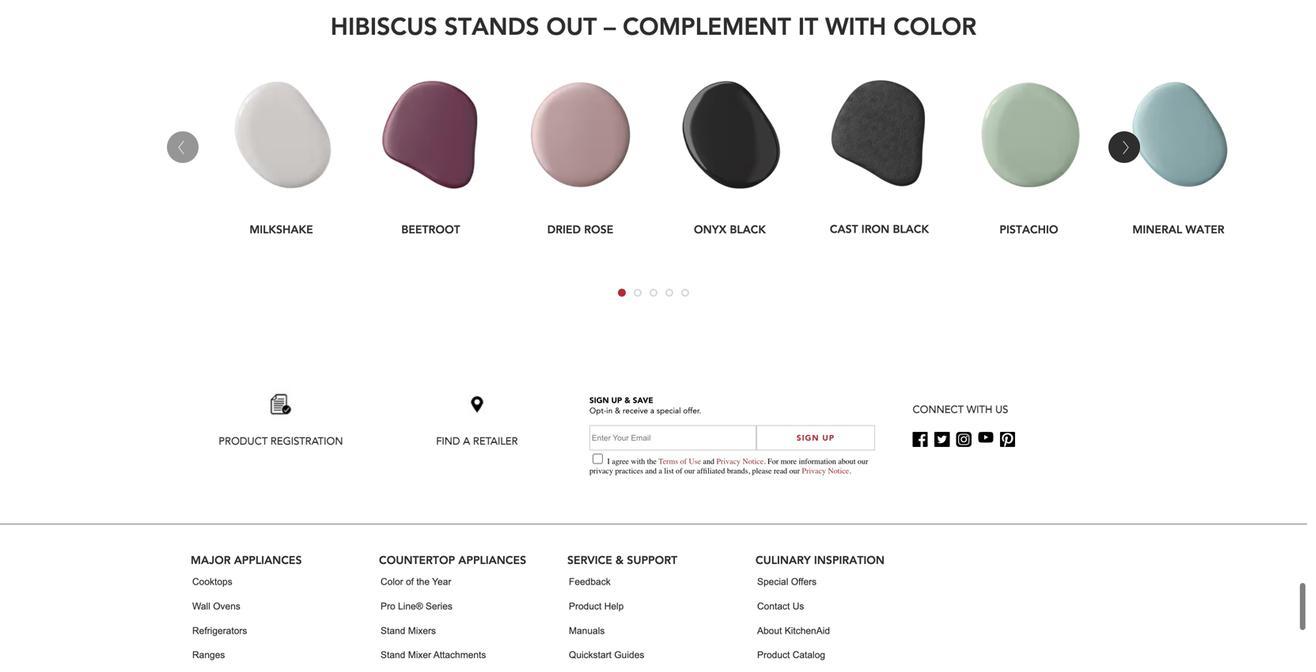 Task type: vqa. For each thing, say whether or not it's contained in the screenshot.
the Dimension Guide
no



Task type: describe. For each thing, give the bounding box(es) containing it.
feedback link
[[569, 570, 611, 594]]

manuals
[[569, 626, 605, 636]]

pro
[[381, 601, 396, 612]]

follow us on twitter image
[[935, 432, 950, 447]]

ranges link
[[192, 643, 225, 668]]

special
[[758, 577, 789, 587]]

stand mixers link
[[381, 619, 436, 643]]

special offers link
[[758, 570, 817, 594]]

beetroot button
[[402, 209, 461, 249]]

offers
[[791, 577, 817, 587]]

us inside the footer menu element
[[793, 601, 805, 612]]

cooktops
[[192, 577, 233, 587]]

major appliances
[[191, 553, 302, 568]]

product for product registration
[[219, 435, 268, 449]]

hibiscus stands out – complement it with color
[[331, 10, 977, 41]]

follow us on facebook image
[[913, 432, 928, 447]]

previous image
[[1117, 137, 1136, 158]]

mineral water
[[1133, 222, 1225, 236]]

it
[[799, 10, 819, 41]]

pistachio link
[[955, 61, 1104, 265]]

connect
[[913, 403, 964, 417]]

onyx black link
[[656, 61, 805, 265]]

help
[[605, 601, 624, 612]]

beetroot link
[[356, 61, 506, 265]]

registration
[[271, 435, 343, 449]]

footer menu element
[[183, 551, 1125, 671]]

product for product help
[[569, 601, 602, 612]]

mineral water button
[[1133, 209, 1225, 249]]

black inside button
[[893, 222, 930, 236]]

series
[[426, 601, 453, 612]]

product for product catalog
[[758, 650, 790, 661]]

manuals link
[[569, 619, 605, 643]]

stands
[[445, 10, 540, 41]]

ovens
[[213, 601, 241, 612]]

service & support
[[568, 553, 678, 568]]

dried rose link
[[506, 61, 656, 265]]

support
[[627, 553, 678, 568]]

beetroot
[[402, 222, 461, 236]]

refrigerators
[[192, 626, 247, 636]]

find
[[436, 435, 460, 449]]

1 horizontal spatial us
[[996, 403, 1009, 417]]

pistachio button
[[1000, 209, 1059, 249]]

mixers
[[408, 626, 436, 636]]

product help
[[569, 601, 624, 612]]

pro line® series
[[381, 601, 453, 612]]

cast iron black button
[[830, 209, 930, 249]]

dried
[[548, 222, 581, 236]]

wall ovens
[[192, 601, 241, 612]]

stand mixers
[[381, 626, 436, 636]]

about kitchenaid link
[[758, 619, 831, 643]]

cast
[[830, 222, 859, 236]]

dried rose button
[[548, 209, 614, 249]]

with
[[967, 403, 993, 417]]

cast iron black link
[[805, 61, 955, 265]]

&
[[616, 553, 624, 568]]

onyx
[[694, 222, 727, 236]]

product catalog link
[[758, 643, 826, 668]]

culinary inspiration
[[756, 553, 885, 568]]

culinary
[[756, 553, 811, 568]]

dried rose
[[548, 222, 614, 236]]

product registration link
[[183, 389, 379, 449]]

stand mixer attachments
[[381, 650, 486, 661]]

stand for stand mixer attachments
[[381, 650, 406, 661]]

connect with us
[[913, 403, 1009, 417]]

cooktops link
[[192, 570, 233, 594]]

a
[[463, 435, 471, 449]]

catalog
[[793, 650, 826, 661]]

wall ovens link
[[192, 594, 241, 619]]

with
[[826, 10, 887, 41]]

pistachio
[[1000, 222, 1059, 236]]

product help link
[[569, 594, 624, 619]]

milkshake
[[250, 222, 313, 236]]

contact
[[758, 601, 790, 612]]

color inside the footer menu element
[[381, 577, 404, 587]]

quickstart guides link
[[569, 643, 645, 668]]

product catalog
[[758, 650, 826, 661]]

about
[[758, 626, 782, 636]]



Task type: locate. For each thing, give the bounding box(es) containing it.
quickstart
[[569, 650, 612, 661]]

hibiscus
[[331, 10, 438, 41]]

0 vertical spatial product
[[219, 435, 268, 449]]

color of the year
[[381, 577, 452, 587]]

2 horizontal spatial product
[[758, 650, 790, 661]]

1 vertical spatial product
[[569, 601, 602, 612]]

appliances right major
[[234, 553, 302, 568]]

–
[[604, 10, 616, 41]]

visit us on pinterest image
[[1001, 432, 1016, 447]]

0 vertical spatial stand
[[381, 626, 406, 636]]

milkshake button
[[250, 209, 313, 249]]

about kitchenaid
[[758, 626, 831, 636]]

0 horizontal spatial us
[[793, 601, 805, 612]]

us
[[996, 403, 1009, 417], [793, 601, 805, 612]]

major
[[191, 553, 231, 568]]

0 horizontal spatial product
[[219, 435, 268, 449]]

onyx black button
[[694, 209, 766, 249]]

product
[[219, 435, 268, 449], [569, 601, 602, 612], [758, 650, 790, 661]]

us right with
[[996, 403, 1009, 417]]

cast iron black
[[830, 222, 930, 236]]

rose
[[585, 222, 614, 236]]

stand for stand mixers
[[381, 626, 406, 636]]

inspiration
[[815, 553, 885, 568]]

2 appliances from the left
[[459, 553, 527, 568]]

2 stand from the top
[[381, 650, 406, 661]]

contact us
[[758, 601, 805, 612]]

pro line® series link
[[381, 594, 453, 619]]

0 horizontal spatial appliances
[[234, 553, 302, 568]]

follow us on instagram image
[[957, 432, 972, 447]]

appliances for major appliances
[[234, 553, 302, 568]]

mixer
[[408, 650, 432, 661]]

kitchenaid
[[785, 626, 831, 636]]

1 horizontal spatial color
[[894, 10, 977, 41]]

stand down pro
[[381, 626, 406, 636]]

1 vertical spatial stand
[[381, 650, 406, 661]]

the
[[417, 577, 430, 587]]

appliances for countertop appliances
[[459, 553, 527, 568]]

refrigerators link
[[192, 619, 247, 643]]

stand mixer attachments link
[[381, 643, 486, 668]]

stand inside stand mixers 'link'
[[381, 626, 406, 636]]

2 vertical spatial product
[[758, 650, 790, 661]]

1 vertical spatial color
[[381, 577, 404, 587]]

mineral water link
[[1104, 61, 1254, 265]]

tab list
[[207, 289, 1101, 297]]

product up manuals
[[569, 601, 602, 612]]

product left registration
[[219, 435, 268, 449]]

0 horizontal spatial black
[[730, 222, 766, 236]]

1 horizontal spatial product
[[569, 601, 602, 612]]

appliances
[[234, 553, 302, 568], [459, 553, 527, 568]]

retailer
[[473, 435, 518, 449]]

stand inside "stand mixer attachments" link
[[381, 650, 406, 661]]

1 appliances from the left
[[234, 553, 302, 568]]

feedback
[[569, 577, 611, 587]]

product registration image
[[265, 389, 297, 436]]

wall
[[192, 601, 211, 612]]

ranges
[[192, 650, 225, 661]]

color right with
[[894, 10, 977, 41]]

stand
[[381, 626, 406, 636], [381, 650, 406, 661]]

find a retailer
[[436, 435, 518, 449]]

0 vertical spatial us
[[996, 403, 1009, 417]]

visit our youtube channel image
[[979, 432, 994, 443]]

find a retailer image
[[461, 389, 493, 436]]

iron
[[862, 222, 890, 236]]

appliances right the countertop
[[459, 553, 527, 568]]

quickstart guides
[[569, 650, 645, 661]]

black inside button
[[730, 222, 766, 236]]

tab panel
[[1254, 61, 1308, 265]]

contact us link
[[758, 594, 805, 619]]

guides
[[615, 650, 645, 661]]

color of the year link
[[381, 570, 452, 594]]

color
[[894, 10, 977, 41], [381, 577, 404, 587]]

water
[[1186, 222, 1225, 236]]

mineral
[[1133, 222, 1183, 236]]

year
[[432, 577, 452, 587]]

1 horizontal spatial appliances
[[459, 553, 527, 568]]

onyx black
[[694, 222, 766, 236]]

attachments
[[434, 650, 486, 661]]

stand left 'mixer'
[[381, 650, 406, 661]]

special offers
[[758, 577, 817, 587]]

countertop appliances
[[379, 553, 527, 568]]

color left "of"
[[381, 577, 404, 587]]

countertop
[[379, 553, 455, 568]]

0 horizontal spatial color
[[381, 577, 404, 587]]

0 vertical spatial color
[[894, 10, 977, 41]]

product registration
[[219, 435, 343, 449]]

out
[[547, 10, 597, 41]]

line®
[[398, 601, 423, 612]]

product down about
[[758, 650, 790, 661]]

1 horizontal spatial black
[[893, 222, 930, 236]]

2 black from the left
[[893, 222, 930, 236]]

us right contact
[[793, 601, 805, 612]]

1 black from the left
[[730, 222, 766, 236]]

milkshake link
[[207, 61, 356, 265]]

1 stand from the top
[[381, 626, 406, 636]]

black right iron
[[893, 222, 930, 236]]

complement
[[623, 10, 792, 41]]

service
[[568, 553, 613, 568]]

previous image
[[171, 137, 191, 158]]

1 vertical spatial us
[[793, 601, 805, 612]]

black right onyx
[[730, 222, 766, 236]]



